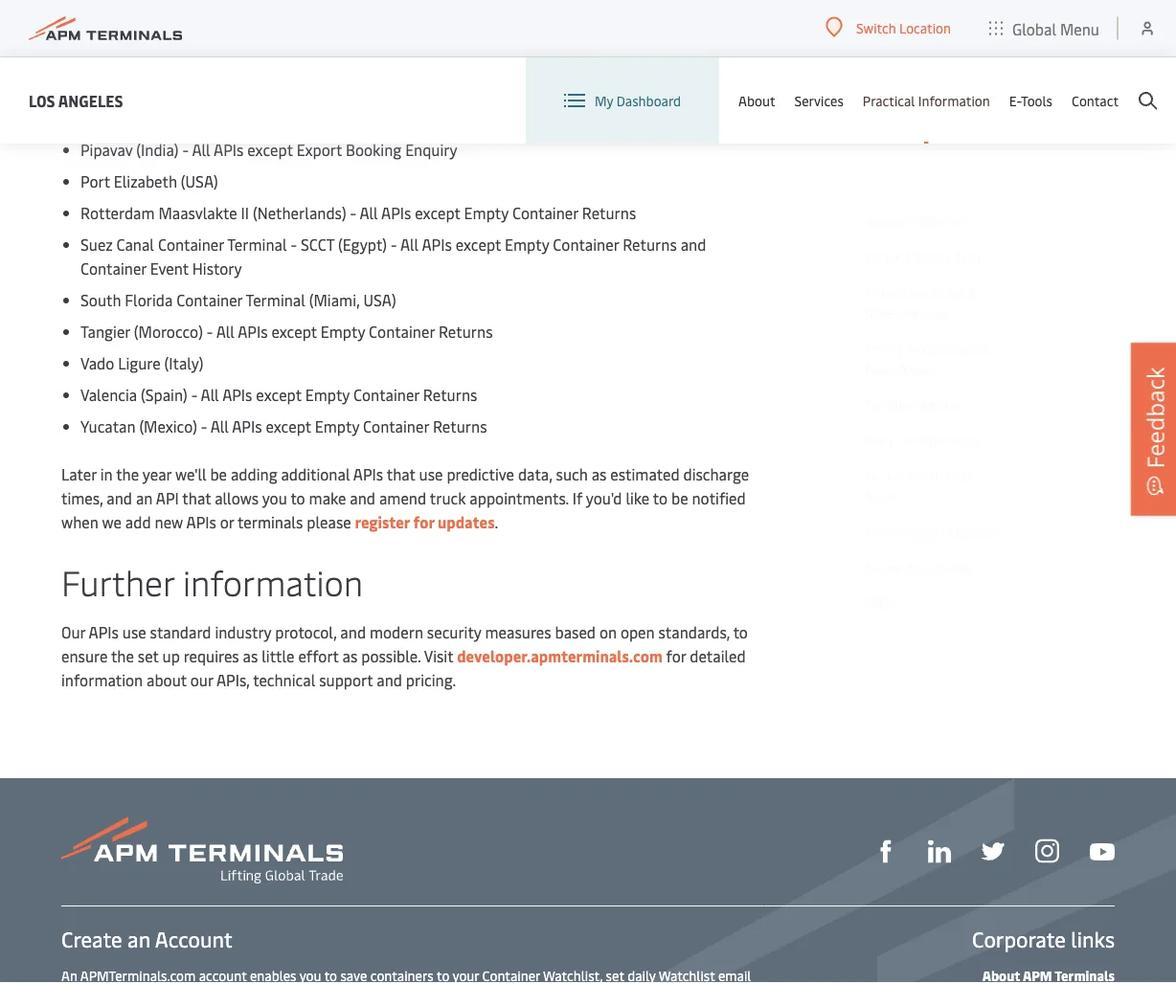 Task type: vqa. For each thing, say whether or not it's contained in the screenshot.
the right TO
yes



Task type: locate. For each thing, give the bounding box(es) containing it.
0 horizontal spatial be
[[210, 464, 227, 484]]

except inside suez canal container terminal - scct (egypt) - all apis except empty container returns and container event history
[[456, 234, 501, 255]]

apis right (egypt)
[[422, 234, 452, 255]]

0 horizontal spatial for
[[413, 512, 434, 532]]

use up truck
[[419, 464, 443, 484]]

information
[[183, 559, 363, 605], [61, 670, 143, 690]]

0 horizontal spatial (usa)
[[132, 13, 169, 33]]

updates
[[438, 512, 495, 532]]

for down amend
[[413, 512, 434, 532]]

facebook image
[[874, 840, 897, 863]]

- right (egypt)
[[391, 234, 397, 255]]

e-tools button
[[1009, 57, 1053, 144]]

0 horizontal spatial use
[[122, 622, 146, 642]]

0 vertical spatial terminal
[[227, 234, 287, 255]]

(usa) up the (costa
[[132, 13, 169, 33]]

maasvlakte
[[158, 202, 237, 223]]

1 vertical spatial export
[[297, 139, 342, 160]]

(mexico) -
[[139, 416, 207, 437]]

0 vertical spatial (india)
[[141, 108, 183, 128]]

effort
[[298, 646, 339, 666]]

0 vertical spatial that
[[387, 464, 415, 484]]

to right "like"
[[653, 488, 668, 508]]

global menu
[[1012, 18, 1099, 39]]

2 horizontal spatial to
[[733, 622, 748, 642]]

you'd
[[586, 488, 622, 508]]

(india)
[[141, 108, 183, 128], [136, 139, 179, 160]]

contact
[[1072, 91, 1119, 110]]

use
[[419, 464, 443, 484], [122, 622, 146, 642]]

0 vertical spatial export
[[301, 108, 346, 128]]

.
[[495, 512, 498, 532]]

1 vertical spatial for
[[666, 646, 686, 666]]

shape link
[[874, 837, 897, 863]]

0 vertical spatial for
[[413, 512, 434, 532]]

feedback
[[1139, 367, 1170, 469]]

as up the support
[[342, 646, 358, 666]]

enquiry for mumbai (india) - all apis except export booking enquiry
[[410, 108, 462, 128]]

angeles
[[58, 90, 123, 111]]

api
[[156, 488, 179, 508]]

1 vertical spatial terminal
[[246, 290, 305, 310]]

all right (egypt)
[[400, 234, 419, 255]]

1 vertical spatial (india)
[[136, 139, 179, 160]]

instagram image
[[1035, 839, 1059, 863]]

1 vertical spatial information
[[61, 670, 143, 690]]

terminal
[[227, 234, 287, 255], [246, 290, 305, 310]]

export up pipavav (india) - all apis except export booking enquiry
[[301, 108, 346, 128]]

register for updates .
[[355, 512, 501, 532]]

my
[[595, 91, 613, 110]]

that up amend
[[387, 464, 415, 484]]

an right create
[[127, 925, 150, 953]]

all up "port elizabeth (usa)"
[[192, 139, 210, 160]]

all inside suez canal container terminal - scct (egypt) - all apis except empty container returns and container event history
[[400, 234, 419, 255]]

detailed
[[690, 646, 746, 666]]

truck
[[430, 488, 466, 508]]

location
[[899, 18, 951, 36]]

information down ensure
[[61, 670, 143, 690]]

be left notified
[[671, 488, 688, 508]]

and inside suez canal container terminal - scct (egypt) - all apis except empty container returns and container event history
[[681, 234, 706, 255]]

-
[[187, 108, 193, 128], [182, 139, 189, 160], [350, 202, 356, 223], [291, 234, 297, 255], [391, 234, 397, 255], [191, 384, 198, 405]]

booking for mumbai (india) - all apis except export booking enquiry
[[350, 108, 406, 128]]

that down we'll
[[182, 488, 211, 508]]

0 vertical spatial an
[[136, 488, 153, 508]]

1 vertical spatial (usa)
[[181, 171, 218, 191]]

pipavav
[[80, 139, 133, 160]]

as up you'd
[[592, 464, 607, 484]]

please
[[307, 512, 351, 532]]

canal
[[116, 234, 154, 255]]

tangier
[[80, 321, 130, 342]]

moín (costa rica)
[[80, 44, 199, 65]]

1 vertical spatial the
[[111, 646, 134, 666]]

for
[[413, 512, 434, 532], [666, 646, 686, 666]]

0 vertical spatial booking
[[350, 108, 406, 128]]

be right we'll
[[210, 464, 227, 484]]

my dashboard button
[[564, 57, 681, 144]]

pricing.
[[406, 670, 456, 690]]

if
[[572, 488, 583, 508]]

dashboard
[[616, 91, 681, 110]]

the
[[116, 464, 139, 484], [111, 646, 134, 666]]

corporate links
[[972, 925, 1115, 953]]

apmt footer logo image
[[61, 817, 343, 884]]

1 horizontal spatial be
[[671, 488, 688, 508]]

1 horizontal spatial use
[[419, 464, 443, 484]]

apis left or
[[186, 512, 216, 532]]

as down the industry at the bottom of page
[[243, 646, 258, 666]]

tangier (morocco) - all apis except empty container returns
[[80, 321, 493, 342]]

apis right the our
[[89, 622, 119, 642]]

1 horizontal spatial that
[[387, 464, 415, 484]]

0 horizontal spatial that
[[182, 488, 211, 508]]

- left scct
[[291, 234, 297, 255]]

my dashboard
[[595, 91, 681, 110]]

fill 44 link
[[982, 837, 1005, 863]]

set
[[138, 646, 159, 666]]

new
[[155, 512, 183, 532]]

(india) up "port elizabeth (usa)"
[[136, 139, 179, 160]]

(usa)
[[132, 13, 169, 33], [181, 171, 218, 191]]

1 vertical spatial use
[[122, 622, 146, 642]]

amend
[[379, 488, 426, 508]]

use inside our apis use standard industry protocol, and modern security measures based on open standards, to ensure the set up requires as little effort as possible. visit
[[122, 622, 146, 642]]

or
[[220, 512, 234, 532]]

0 vertical spatial enquiry
[[410, 108, 462, 128]]

1 vertical spatial enquiry
[[405, 139, 457, 160]]

returns
[[582, 202, 636, 223], [623, 234, 677, 255], [439, 321, 493, 342], [423, 384, 477, 405], [433, 416, 487, 437]]

1 horizontal spatial as
[[342, 646, 358, 666]]

all down south florida container terminal (miami, usa)
[[216, 321, 234, 342]]

export down mumbai (india) - all apis except export booking enquiry on the left of the page
[[297, 139, 342, 160]]

empty inside suez canal container terminal - scct (egypt) - all apis except empty container returns and container event history
[[505, 234, 549, 255]]

valencia (spain) - all apis except empty container returns
[[80, 384, 477, 405]]

information up the industry at the bottom of page
[[183, 559, 363, 605]]

practical information
[[863, 91, 990, 110]]

scct
[[301, 234, 334, 255]]

2 horizontal spatial as
[[592, 464, 607, 484]]

mobile (usa)
[[80, 13, 169, 33]]

port elizabeth (usa)
[[80, 171, 218, 191]]

for down standards,
[[666, 646, 686, 666]]

visit
[[424, 646, 453, 666]]

an left api
[[136, 488, 153, 508]]

in
[[100, 464, 113, 484]]

0 vertical spatial information
[[183, 559, 363, 605]]

when
[[61, 512, 98, 532]]

0 horizontal spatial information
[[61, 670, 143, 690]]

container
[[512, 202, 578, 223], [158, 234, 224, 255], [553, 234, 619, 255], [80, 258, 146, 279], [176, 290, 242, 310], [369, 321, 435, 342], [353, 384, 419, 405], [363, 416, 429, 437]]

0 vertical spatial the
[[116, 464, 139, 484]]

to right "you"
[[291, 488, 305, 508]]

information inside for detailed information about our apis, technical support and pricing.
[[61, 670, 143, 690]]

further
[[61, 559, 174, 605]]

support
[[319, 670, 373, 690]]

apis up pipavav (india) - all apis except export booking enquiry
[[218, 108, 248, 128]]

about button
[[738, 57, 775, 144]]

(netherlands)
[[253, 202, 346, 223]]

terminal up tangier (morocco) - all apis except empty container returns
[[246, 290, 305, 310]]

apis,
[[216, 670, 250, 690]]

0 vertical spatial (usa)
[[132, 13, 169, 33]]

the right in
[[116, 464, 139, 484]]

1 vertical spatial be
[[671, 488, 688, 508]]

1 vertical spatial booking
[[346, 139, 402, 160]]

terminal down ii
[[227, 234, 287, 255]]

register
[[355, 512, 410, 532]]

an inside the later in the year we'll be adding additional apis that use predictive data, such as estimated discharge times, and an api that allows you to make and amend truck appointments. if you'd like to be notified when we add new apis or terminals please
[[136, 488, 153, 508]]

for inside for detailed information about our apis, technical support and pricing.
[[666, 646, 686, 666]]

vado
[[80, 353, 114, 373]]

on
[[599, 622, 617, 642]]

(usa) up maasvlakte
[[181, 171, 218, 191]]

use up set
[[122, 622, 146, 642]]

(miami,
[[309, 290, 360, 310]]

use inside the later in the year we'll be adding additional apis that use predictive data, such as estimated discharge times, and an api that allows you to make and amend truck appointments. if you'd like to be notified when we add new apis or terminals please
[[419, 464, 443, 484]]

1 horizontal spatial (usa)
[[181, 171, 218, 191]]

- down (liberia) at the top left of the page
[[187, 108, 193, 128]]

apis down valencia (spain) - all apis except empty container returns
[[232, 416, 262, 437]]

mumbai (india) - all apis except export booking enquiry
[[80, 108, 462, 128]]

rica)
[[166, 44, 199, 65]]

twitter image
[[982, 840, 1005, 863]]

e-
[[1009, 91, 1021, 110]]

the left set
[[111, 646, 134, 666]]

terminals
[[238, 512, 303, 532]]

booking for pipavav (india) - all apis except export booking enquiry
[[346, 139, 402, 160]]

corporate
[[972, 925, 1066, 953]]

services button
[[794, 57, 844, 144]]

0 vertical spatial use
[[419, 464, 443, 484]]

to
[[291, 488, 305, 508], [653, 488, 668, 508], [733, 622, 748, 642]]

to up detailed
[[733, 622, 748, 642]]

as
[[592, 464, 607, 484], [243, 646, 258, 666], [342, 646, 358, 666]]

(india) down monvrovia (liberia) at the top left
[[141, 108, 183, 128]]

terminal inside suez canal container terminal - scct (egypt) - all apis except empty container returns and container event history
[[227, 234, 287, 255]]

apis inside our apis use standard industry protocol, and modern security measures based on open standards, to ensure the set up requires as little effort as possible. visit
[[89, 622, 119, 642]]

data,
[[518, 464, 552, 484]]

apis down south florida container terminal (miami, usa)
[[238, 321, 268, 342]]

and
[[681, 234, 706, 255], [107, 488, 132, 508], [350, 488, 375, 508], [340, 622, 366, 642], [377, 670, 402, 690]]

1 horizontal spatial for
[[666, 646, 686, 666]]



Task type: describe. For each thing, give the bounding box(es) containing it.
allows
[[215, 488, 259, 508]]

switch location
[[856, 18, 951, 36]]

adding
[[231, 464, 277, 484]]

apis inside the later in the year we'll be adding additional apis that use predictive data, such as estimated discharge times, and an api that allows you to make and amend truck appointments. if you'd like to be notified when we add new apis or terminals please
[[186, 512, 216, 532]]

suez
[[80, 234, 113, 255]]

notified
[[692, 488, 746, 508]]

(india) for mumbai
[[141, 108, 183, 128]]

add
[[125, 512, 151, 532]]

our
[[61, 622, 85, 642]]

register for updates link
[[355, 512, 495, 532]]

1 horizontal spatial to
[[653, 488, 668, 508]]

0 horizontal spatial to
[[291, 488, 305, 508]]

rotterdam maasvlakte ii (netherlands) - all apis except empty container returns
[[80, 202, 636, 223]]

- right (spain)
[[191, 384, 198, 405]]

export for mumbai (india) - all apis except export booking enquiry
[[301, 108, 346, 128]]

modern
[[370, 622, 423, 642]]

instagram link
[[1035, 837, 1059, 863]]

we'll
[[175, 464, 206, 484]]

further information
[[61, 559, 363, 605]]

los
[[29, 90, 55, 111]]

the inside the later in the year we'll be adding additional apis that use predictive data, such as estimated discharge times, and an api that allows you to make and amend truck appointments. if you'd like to be notified when we add new apis or terminals please
[[116, 464, 139, 484]]

(india) for pipavav
[[136, 139, 179, 160]]

developer.apmterminals.com
[[457, 646, 663, 666]]

as inside the later in the year we'll be adding additional apis that use predictive data, such as estimated discharge times, and an api that allows you to make and amend truck appointments. if you'd like to be notified when we add new apis or terminals please
[[592, 464, 607, 484]]

menu
[[1060, 18, 1099, 39]]

feedback button
[[1131, 343, 1176, 516]]

monvrovia
[[80, 76, 153, 97]]

pipavav (india) - all apis except export booking enquiry
[[80, 139, 457, 160]]

1 horizontal spatial information
[[183, 559, 363, 605]]

contact button
[[1072, 57, 1119, 144]]

export for pipavav (india) - all apis except export booking enquiry
[[297, 139, 342, 160]]

services
[[794, 91, 844, 110]]

times,
[[61, 488, 103, 508]]

yucatan (mexico) - all apis except empty container returns
[[80, 416, 487, 437]]

about
[[147, 670, 187, 690]]

apis inside suez canal container terminal - scct (egypt) - all apis except empty container returns and container event history
[[422, 234, 452, 255]]

ii
[[241, 202, 249, 223]]

suez canal container terminal - scct (egypt) - all apis except empty container returns and container event history
[[80, 234, 706, 279]]

mumbai
[[80, 108, 137, 128]]

apis up suez canal container terminal - scct (egypt) - all apis except empty container returns and container event history
[[381, 202, 411, 223]]

linkedin image
[[928, 840, 951, 863]]

you
[[262, 488, 287, 508]]

practical
[[863, 91, 915, 110]]

switch
[[856, 18, 896, 36]]

event
[[150, 258, 189, 279]]

like
[[626, 488, 650, 508]]

apis up yucatan (mexico) - all apis except empty container returns
[[222, 384, 252, 405]]

developer.apmterminals.com link
[[457, 646, 663, 666]]

florida
[[125, 290, 173, 310]]

our
[[190, 670, 213, 690]]

for detailed information about our apis, technical support and pricing.
[[61, 646, 746, 690]]

appointments.
[[470, 488, 569, 508]]

terminal for -
[[227, 234, 287, 255]]

tools
[[1021, 91, 1053, 110]]

and inside our apis use standard industry protocol, and modern security measures based on open standards, to ensure the set up requires as little effort as possible. visit
[[340, 622, 366, 642]]

estimated
[[610, 464, 680, 484]]

the inside our apis use standard industry protocol, and modern security measures based on open standards, to ensure the set up requires as little effort as possible. visit
[[111, 646, 134, 666]]

our apis use standard industry protocol, and modern security measures based on open standards, to ensure the set up requires as little effort as possible. visit
[[61, 622, 748, 666]]

e-tools
[[1009, 91, 1053, 110]]

we
[[102, 512, 122, 532]]

make
[[309, 488, 346, 508]]

open
[[620, 622, 655, 642]]

apis down mumbai (india) - all apis except export booking enquiry on the left of the page
[[214, 139, 244, 160]]

0 horizontal spatial as
[[243, 646, 258, 666]]

based
[[555, 622, 596, 642]]

yucatan
[[80, 416, 136, 437]]

information
[[918, 91, 990, 110]]

port
[[80, 171, 110, 191]]

los angeles link
[[29, 89, 123, 113]]

all down (liberia) at the top left of the page
[[196, 108, 215, 128]]

mobile
[[80, 13, 128, 33]]

account
[[155, 925, 233, 953]]

1 vertical spatial an
[[127, 925, 150, 953]]

additional apis
[[281, 464, 383, 484]]

(italy)
[[164, 353, 204, 373]]

(liberia)
[[156, 76, 211, 97]]

elizabeth
[[114, 171, 177, 191]]

measures
[[485, 622, 551, 642]]

1 vertical spatial that
[[182, 488, 211, 508]]

rotterdam
[[80, 202, 155, 223]]

and inside for detailed information about our apis, technical support and pricing.
[[377, 670, 402, 690]]

possible.
[[361, 646, 421, 666]]

ligure
[[118, 353, 161, 373]]

- up (egypt)
[[350, 202, 356, 223]]

los angeles
[[29, 90, 123, 111]]

(costa
[[119, 44, 162, 65]]

security
[[427, 622, 481, 642]]

to inside our apis use standard industry protocol, and modern security measures based on open standards, to ensure the set up requires as little effort as possible. visit
[[733, 622, 748, 642]]

terminal for (miami,
[[246, 290, 305, 310]]

little
[[262, 646, 295, 666]]

south florida container terminal (miami, usa)
[[80, 290, 396, 310]]

usa)
[[363, 290, 396, 310]]

create
[[61, 925, 122, 953]]

about
[[738, 91, 775, 110]]

enquiry for pipavav (india) - all apis except export booking enquiry
[[405, 139, 457, 160]]

such
[[556, 464, 588, 484]]

moín
[[80, 44, 115, 65]]

ensure
[[61, 646, 108, 666]]

returns inside suez canal container terminal - scct (egypt) - all apis except empty container returns and container event history
[[623, 234, 677, 255]]

youtube image
[[1090, 844, 1115, 861]]

- up "port elizabeth (usa)"
[[182, 139, 189, 160]]

linkedin__x28_alt_x29__3_ link
[[928, 837, 951, 863]]

global
[[1012, 18, 1056, 39]]

later
[[61, 464, 97, 484]]

protocol,
[[275, 622, 337, 642]]

requires
[[184, 646, 239, 666]]

0 vertical spatial be
[[210, 464, 227, 484]]



